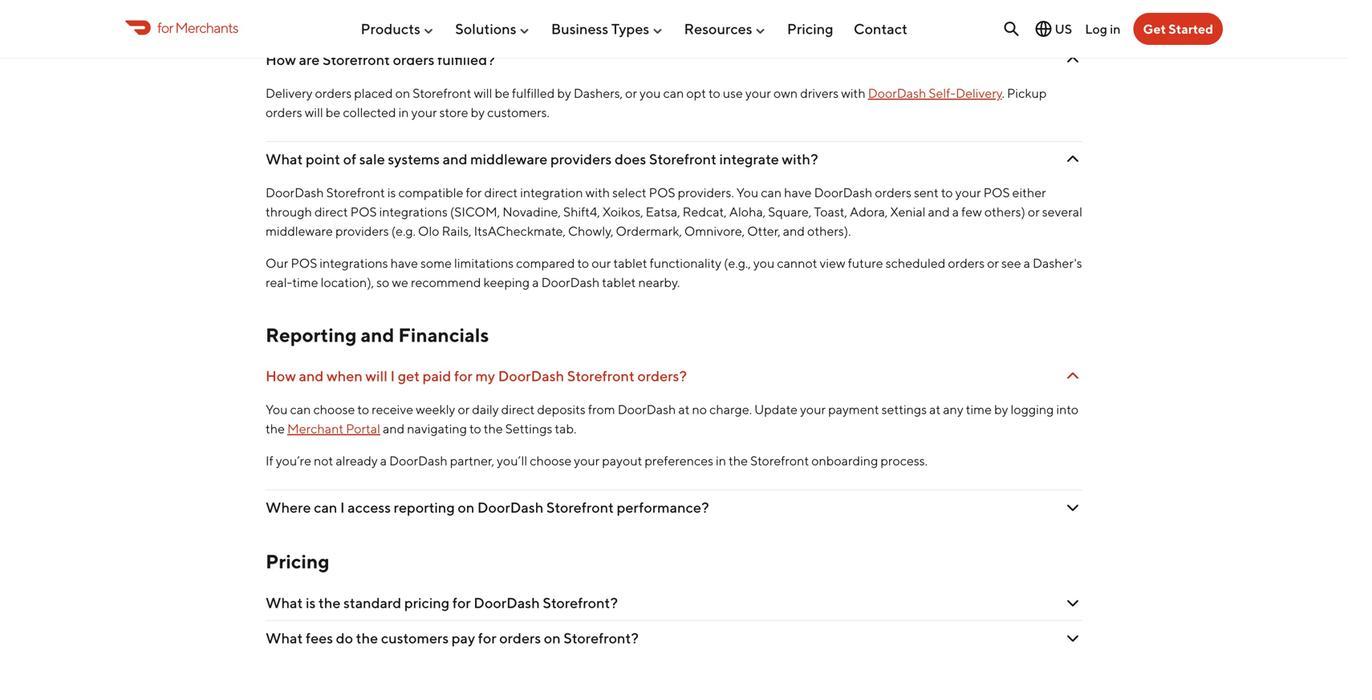 Task type: describe. For each thing, give the bounding box(es) containing it.
financials
[[398, 324, 489, 347]]

compared
[[516, 256, 575, 271]]

rails,
[[442, 224, 472, 239]]

doordash inside you can choose to receive weekly or daily direct deposits from doordash at no charge. update your payment settings at any time by logging into the
[[618, 402, 676, 418]]

to inside you can choose to receive weekly or daily direct deposits from doordash at no charge. update your payment settings at any time by logging into the
[[358, 402, 369, 418]]

does
[[615, 151, 646, 168]]

self-
[[929, 86, 956, 101]]

your inside doordash storefront is compatible for direct integration with select pos providers. you can have doordash orders sent to your pos either through direct pos integrations (sicom, novadine, shift4, xoikos, eatsa, redcat, aloha, square, toast, adora, xenial and a few others) or several middleware providers (e.g. olo rails, itsacheckmate, chowly, ordermark, omnivore, otter, and others).
[[956, 185, 981, 200]]

novadine,
[[503, 204, 561, 220]]

in inside the . pickup orders will be collected in your store by customers.
[[399, 105, 409, 120]]

for merchants link
[[125, 17, 238, 38]]

chevron down image for how are storefront orders fulfilled?
[[1064, 50, 1083, 70]]

is inside doordash storefront is compatible for direct integration with select pos providers. you can have doordash orders sent to your pos either through direct pos integrations (sicom, novadine, shift4, xoikos, eatsa, redcat, aloha, square, toast, adora, xenial and a few others) or several middleware providers (e.g. olo rails, itsacheckmate, chowly, ordermark, omnivore, otter, and others).
[[388, 185, 396, 200]]

your right use
[[746, 86, 771, 101]]

with inside doordash storefront is compatible for direct integration with select pos providers. you can have doordash orders sent to your pos either through direct pos integrations (sicom, novadine, shift4, xoikos, eatsa, redcat, aloha, square, toast, adora, xenial and a few others) or several middleware providers (e.g. olo rails, itsacheckmate, chowly, ordermark, omnivore, otter, and others).
[[586, 185, 610, 200]]

customers
[[381, 630, 449, 647]]

0 vertical spatial storefront?
[[543, 595, 618, 612]]

storefront up "providers."
[[649, 151, 717, 168]]

middleware inside doordash storefront is compatible for direct integration with select pos providers. you can have doordash orders sent to your pos either through direct pos integrations (sicom, novadine, shift4, xoikos, eatsa, redcat, aloha, square, toast, adora, xenial and a few others) or several middleware providers (e.g. olo rails, itsacheckmate, chowly, ordermark, omnivore, otter, and others).
[[266, 224, 333, 239]]

storefront up placed
[[323, 51, 390, 68]]

dashers,
[[574, 86, 623, 101]]

1 vertical spatial is
[[306, 595, 316, 612]]

own
[[774, 86, 798, 101]]

pos inside our pos integrations have some limitations compared to our tablet functionality (e.g., you cannot view future scheduled orders or see a dasher's real-time location), so we recommend keeping a doordash tablet nearby.
[[291, 256, 317, 271]]

get
[[1143, 21, 1166, 37]]

several
[[1042, 204, 1083, 220]]

globe line image
[[1034, 19, 1053, 39]]

customers.
[[487, 105, 550, 120]]

business
[[551, 20, 609, 37]]

what for what fees do the customers pay for orders on storefront?
[[266, 630, 303, 647]]

fulfilled
[[512, 86, 555, 101]]

integrations inside our pos integrations have some limitations compared to our tablet functionality (e.g., you cannot view future scheduled orders or see a dasher's real-time location), so we recommend keeping a doordash tablet nearby.
[[320, 256, 388, 271]]

with?
[[782, 151, 818, 168]]

any
[[943, 402, 964, 418]]

store
[[440, 105, 468, 120]]

for left my
[[454, 368, 473, 385]]

weekly
[[416, 402, 455, 418]]

(sicom,
[[450, 204, 500, 220]]

2 vertical spatial in
[[716, 454, 726, 469]]

0 vertical spatial i
[[391, 368, 395, 385]]

you'll
[[497, 454, 528, 469]]

your inside you can choose to receive weekly or daily direct deposits from doordash at no charge. update your payment settings at any time by logging into the
[[800, 402, 826, 418]]

have inside doordash storefront is compatible for direct integration with select pos providers. you can have doordash orders sent to your pos either through direct pos integrations (sicom, novadine, shift4, xoikos, eatsa, redcat, aloha, square, toast, adora, xenial and a few others) or several middleware providers (e.g. olo rails, itsacheckmate, chowly, ordermark, omnivore, otter, and others).
[[784, 185, 812, 200]]

2 at from the left
[[930, 402, 941, 418]]

for right pay
[[478, 630, 497, 647]]

0 horizontal spatial you
[[640, 86, 661, 101]]

business types
[[551, 20, 650, 37]]

providers.
[[678, 185, 734, 200]]

by inside you can choose to receive weekly or daily direct deposits from doordash at no charge. update your payment settings at any time by logging into the
[[994, 402, 1009, 418]]

for left merchants at the left top
[[157, 19, 173, 36]]

for merchants
[[157, 19, 238, 36]]

get
[[398, 368, 420, 385]]

have inside our pos integrations have some limitations compared to our tablet functionality (e.g., you cannot view future scheduled orders or see a dasher's real-time location), so we recommend keeping a doordash tablet nearby.
[[391, 256, 418, 271]]

products link
[[361, 14, 435, 44]]

time inside our pos integrations have some limitations compared to our tablet functionality (e.g., you cannot view future scheduled orders or see a dasher's real-time location), so we recommend keeping a doordash tablet nearby.
[[292, 275, 318, 290]]

1 horizontal spatial by
[[557, 86, 571, 101]]

orders inside the . pickup orders will be collected in your store by customers.
[[266, 105, 302, 120]]

how for how are storefront orders fulfilled?
[[266, 51, 296, 68]]

.
[[1002, 86, 1005, 101]]

partner,
[[450, 454, 494, 469]]

others).
[[808, 224, 851, 239]]

others)
[[985, 204, 1026, 220]]

doordash up through
[[266, 185, 324, 200]]

0 vertical spatial will
[[474, 86, 492, 101]]

1 horizontal spatial with
[[841, 86, 866, 101]]

chevron down image for doordash
[[1064, 367, 1083, 386]]

types
[[611, 20, 650, 37]]

toast,
[[814, 204, 848, 220]]

orders right pay
[[499, 630, 541, 647]]

update
[[755, 402, 798, 418]]

will for get
[[366, 368, 388, 385]]

access
[[348, 499, 391, 517]]

by inside the . pickup orders will be collected in your store by customers.
[[471, 105, 485, 120]]

what is the standard pricing for doordash storefront?
[[266, 595, 618, 612]]

dasher's
[[1033, 256, 1082, 271]]

payout
[[602, 454, 642, 469]]

aloha,
[[729, 204, 766, 220]]

deposits
[[537, 402, 586, 418]]

point
[[306, 151, 340, 168]]

get started button
[[1134, 13, 1223, 45]]

1 delivery from the left
[[266, 86, 313, 101]]

a right the 'already'
[[380, 454, 387, 469]]

do
[[336, 630, 353, 647]]

through
[[266, 204, 312, 220]]

and down square,
[[783, 224, 805, 239]]

when
[[327, 368, 363, 385]]

delivery orders placed on storefront will be fulfilled by dashers, or you can opt to use your own drivers with doordash self-delivery
[[266, 86, 1002, 101]]

3 chevron down image from the top
[[1064, 594, 1083, 613]]

pos down sale
[[351, 204, 377, 220]]

of
[[343, 151, 356, 168]]

log in link
[[1085, 21, 1121, 36]]

few
[[962, 204, 982, 220]]

if you're not already a doordash partner, you'll choose your payout preferences in the storefront onboarding process.
[[266, 454, 928, 469]]

if
[[266, 454, 273, 469]]

portal
[[346, 422, 380, 437]]

daily
[[472, 402, 499, 418]]

orders down products 'link' on the left top of page
[[393, 51, 435, 68]]

the up "fees"
[[319, 595, 341, 612]]

a down compared at top left
[[532, 275, 539, 290]]

itsacheckmate,
[[474, 224, 566, 239]]

or inside doordash storefront is compatible for direct integration with select pos providers. you can have doordash orders sent to your pos either through direct pos integrations (sicom, novadine, shift4, xoikos, eatsa, redcat, aloha, square, toast, adora, xenial and a few others) or several middleware providers (e.g. olo rails, itsacheckmate, chowly, ordermark, omnivore, otter, and others).
[[1028, 204, 1040, 220]]

to inside doordash storefront is compatible for direct integration with select pos providers. you can have doordash orders sent to your pos either through direct pos integrations (sicom, novadine, shift4, xoikos, eatsa, redcat, aloha, square, toast, adora, xenial and a few others) or several middleware providers (e.g. olo rails, itsacheckmate, chowly, ordermark, omnivore, otter, and others).
[[941, 185, 953, 200]]

0 vertical spatial tablet
[[614, 256, 647, 271]]

started
[[1169, 21, 1214, 37]]

integration
[[520, 185, 583, 200]]

doordash inside our pos integrations have some limitations compared to our tablet functionality (e.g., you cannot view future scheduled orders or see a dasher's real-time location), so we recommend keeping a doordash tablet nearby.
[[541, 275, 600, 290]]

choose inside you can choose to receive weekly or daily direct deposits from doordash at no charge. update your payment settings at any time by logging into the
[[313, 402, 355, 418]]

cannot
[[777, 256, 818, 271]]

1 vertical spatial tablet
[[602, 275, 636, 290]]

doordash storefront is compatible for direct integration with select pos providers. you can have doordash orders sent to your pos either through direct pos integrations (sicom, novadine, shift4, xoikos, eatsa, redcat, aloha, square, toast, adora, xenial and a few others) or several middleware providers (e.g. olo rails, itsacheckmate, chowly, ordermark, omnivore, otter, and others).
[[266, 185, 1083, 239]]

and down sent
[[928, 204, 950, 220]]

pay
[[452, 630, 475, 647]]

storefront down update
[[751, 454, 809, 469]]

systems
[[388, 151, 440, 168]]

reporting and financials
[[266, 324, 489, 347]]

how are storefront orders fulfilled?
[[266, 51, 495, 68]]

integrations inside doordash storefront is compatible for direct integration with select pos providers. you can have doordash orders sent to your pos either through direct pos integrations (sicom, novadine, shift4, xoikos, eatsa, redcat, aloha, square, toast, adora, xenial and a few others) or several middleware providers (e.g. olo rails, itsacheckmate, chowly, ordermark, omnivore, otter, and others).
[[379, 204, 448, 220]]

1 vertical spatial on
[[458, 499, 475, 517]]

paid
[[423, 368, 451, 385]]

chevron down image for where can i access reporting on doordash storefront performance?
[[1064, 499, 1083, 518]]

functionality
[[650, 256, 722, 271]]

storefront up store
[[413, 86, 471, 101]]

doordash up pay
[[474, 595, 540, 612]]

otter,
[[747, 224, 781, 239]]

to inside our pos integrations have some limitations compared to our tablet functionality (e.g., you cannot view future scheduled orders or see a dasher's real-time location), so we recommend keeping a doordash tablet nearby.
[[577, 256, 589, 271]]

xenial
[[890, 204, 926, 220]]

can inside doordash storefront is compatible for direct integration with select pos providers. you can have doordash orders sent to your pos either through direct pos integrations (sicom, novadine, shift4, xoikos, eatsa, redcat, aloha, square, toast, adora, xenial and a few others) or several middleware providers (e.g. olo rails, itsacheckmate, chowly, ordermark, omnivore, otter, and others).
[[761, 185, 782, 200]]

1 horizontal spatial choose
[[530, 454, 572, 469]]

where can i access reporting on doordash storefront performance?
[[266, 499, 709, 517]]

xoikos,
[[603, 204, 643, 220]]

and left when
[[299, 368, 324, 385]]

the right do
[[356, 630, 378, 647]]

location),
[[321, 275, 374, 290]]

2 vertical spatial on
[[544, 630, 561, 647]]

olo
[[418, 224, 440, 239]]

integrate
[[720, 151, 779, 168]]

merchant portal link
[[287, 422, 380, 437]]

the inside you can choose to receive weekly or daily direct deposits from doordash at no charge. update your payment settings at any time by logging into the
[[266, 422, 285, 437]]

reporting
[[394, 499, 455, 517]]

square,
[[768, 204, 812, 220]]

log in
[[1085, 21, 1121, 36]]

what fees do the customers pay for orders on storefront?
[[266, 630, 639, 647]]

you inside our pos integrations have some limitations compared to our tablet functionality (e.g., you cannot view future scheduled orders or see a dasher's real-time location), so we recommend keeping a doordash tablet nearby.
[[754, 256, 775, 271]]



Task type: vqa. For each thing, say whether or not it's contained in the screenshot.
you to the bottom
yes



Task type: locate. For each thing, give the bounding box(es) containing it.
or left daily
[[458, 402, 470, 418]]

1 horizontal spatial time
[[966, 402, 992, 418]]

direct
[[484, 185, 518, 200], [315, 204, 348, 220], [501, 402, 535, 418]]

1 horizontal spatial will
[[366, 368, 388, 385]]

pricing
[[787, 20, 834, 37], [266, 551, 330, 574]]

0 vertical spatial you
[[640, 86, 661, 101]]

1 vertical spatial what
[[266, 595, 303, 612]]

1 vertical spatial be
[[326, 105, 341, 120]]

1 at from the left
[[679, 402, 690, 418]]

integrations up location),
[[320, 256, 388, 271]]

doordash left self-
[[868, 86, 927, 101]]

0 horizontal spatial be
[[326, 105, 341, 120]]

0 horizontal spatial i
[[340, 499, 345, 517]]

resources link
[[684, 14, 767, 44]]

2 chevron down image from the top
[[1064, 499, 1083, 518]]

pricing down where
[[266, 551, 330, 574]]

will down fulfilled? at the left top of page
[[474, 86, 492, 101]]

1 horizontal spatial at
[[930, 402, 941, 418]]

navigating
[[407, 422, 467, 437]]

you can choose to receive weekly or daily direct deposits from doordash at no charge. update your payment settings at any time by logging into the
[[266, 402, 1079, 437]]

0 horizontal spatial choose
[[313, 402, 355, 418]]

can left opt
[[663, 86, 684, 101]]

pos right our
[[291, 256, 317, 271]]

1 vertical spatial integrations
[[320, 256, 388, 271]]

1 horizontal spatial providers
[[551, 151, 612, 168]]

products
[[361, 20, 421, 37]]

middleware down customers.
[[470, 151, 548, 168]]

0 horizontal spatial in
[[399, 105, 409, 120]]

or down either
[[1028, 204, 1040, 220]]

where
[[266, 499, 311, 517]]

orders inside doordash storefront is compatible for direct integration with select pos providers. you can have doordash orders sent to your pos either through direct pos integrations (sicom, novadine, shift4, xoikos, eatsa, redcat, aloha, square, toast, adora, xenial and a few others) or several middleware providers (e.g. olo rails, itsacheckmate, chowly, ordermark, omnivore, otter, and others).
[[875, 185, 912, 200]]

1 vertical spatial storefront?
[[564, 630, 639, 647]]

time
[[292, 275, 318, 290], [966, 402, 992, 418]]

a left few
[[953, 204, 959, 220]]

storefront inside doordash storefront is compatible for direct integration with select pos providers. you can have doordash orders sent to your pos either through direct pos integrations (sicom, novadine, shift4, xoikos, eatsa, redcat, aloha, square, toast, adora, xenial and a few others) or several middleware providers (e.g. olo rails, itsacheckmate, chowly, ordermark, omnivore, otter, and others).
[[326, 185, 385, 200]]

what for what point of sale systems and middleware providers does storefront integrate with?
[[266, 151, 303, 168]]

storefront down of
[[326, 185, 385, 200]]

have
[[784, 185, 812, 200], [391, 256, 418, 271]]

to left our
[[577, 256, 589, 271]]

1 what from the top
[[266, 151, 303, 168]]

contact
[[854, 20, 908, 37]]

merchant portal and navigating to the settings tab.
[[287, 422, 579, 437]]

providers inside doordash storefront is compatible for direct integration with select pos providers. you can have doordash orders sent to your pos either through direct pos integrations (sicom, novadine, shift4, xoikos, eatsa, redcat, aloha, square, toast, adora, xenial and a few others) or several middleware providers (e.g. olo rails, itsacheckmate, chowly, ordermark, omnivore, otter, and others).
[[335, 224, 389, 239]]

4 chevron down image from the top
[[1064, 629, 1083, 648]]

0 horizontal spatial have
[[391, 256, 418, 271]]

in right collected
[[399, 105, 409, 120]]

doordash down merchant portal and navigating to the settings tab.
[[389, 454, 448, 469]]

our
[[266, 256, 288, 271]]

tablet down our
[[602, 275, 636, 290]]

can
[[663, 86, 684, 101], [761, 185, 782, 200], [290, 402, 311, 418], [314, 499, 337, 517]]

0 horizontal spatial time
[[292, 275, 318, 290]]

delivery
[[266, 86, 313, 101], [956, 86, 1002, 101]]

logging
[[1011, 402, 1054, 418]]

0 horizontal spatial providers
[[335, 224, 389, 239]]

your left payout
[[574, 454, 600, 469]]

0 vertical spatial time
[[292, 275, 318, 290]]

1 vertical spatial middleware
[[266, 224, 333, 239]]

omnivore,
[[685, 224, 745, 239]]

2 how from the top
[[266, 368, 296, 385]]

0 vertical spatial on
[[395, 86, 410, 101]]

orders inside our pos integrations have some limitations compared to our tablet functionality (e.g., you cannot view future scheduled orders or see a dasher's real-time location), so we recommend keeping a doordash tablet nearby.
[[948, 256, 985, 271]]

0 vertical spatial choose
[[313, 402, 355, 418]]

in right log
[[1110, 21, 1121, 36]]

orders up xenial
[[875, 185, 912, 200]]

0 horizontal spatial with
[[586, 185, 610, 200]]

storefront
[[323, 51, 390, 68], [413, 86, 471, 101], [649, 151, 717, 168], [326, 185, 385, 200], [567, 368, 635, 385], [751, 454, 809, 469], [547, 499, 614, 517]]

your left store
[[411, 105, 437, 120]]

shift4,
[[564, 204, 600, 220]]

receive
[[372, 402, 413, 418]]

process.
[[881, 454, 928, 469]]

2 horizontal spatial in
[[1110, 21, 1121, 36]]

be
[[495, 86, 510, 101], [326, 105, 341, 120]]

drivers
[[800, 86, 839, 101]]

pos up eatsa,
[[649, 185, 675, 200]]

0 vertical spatial pricing
[[787, 20, 834, 37]]

delivery down the are
[[266, 86, 313, 101]]

0 vertical spatial in
[[1110, 21, 1121, 36]]

pricing
[[404, 595, 450, 612]]

you up aloha,
[[737, 185, 759, 200]]

time right any
[[966, 402, 992, 418]]

1 horizontal spatial middleware
[[470, 151, 548, 168]]

orders?
[[638, 368, 687, 385]]

middleware down through
[[266, 224, 333, 239]]

the down daily
[[484, 422, 503, 437]]

or inside our pos integrations have some limitations compared to our tablet functionality (e.g., you cannot view future scheduled orders or see a dasher's real-time location), so we recommend keeping a doordash tablet nearby.
[[987, 256, 999, 271]]

recommend
[[411, 275, 481, 290]]

orders down the are
[[266, 105, 302, 120]]

is left compatible
[[388, 185, 396, 200]]

0 horizontal spatial will
[[305, 105, 323, 120]]

1 horizontal spatial in
[[716, 454, 726, 469]]

(e.g.
[[391, 224, 416, 239]]

will
[[474, 86, 492, 101], [305, 105, 323, 120], [366, 368, 388, 385]]

1 vertical spatial how
[[266, 368, 296, 385]]

1 horizontal spatial delivery
[[956, 86, 1002, 101]]

0 horizontal spatial is
[[306, 595, 316, 612]]

2 vertical spatial what
[[266, 630, 303, 647]]

how down reporting at the left
[[266, 368, 296, 385]]

0 vertical spatial providers
[[551, 151, 612, 168]]

1 horizontal spatial have
[[784, 185, 812, 200]]

business types link
[[551, 14, 664, 44]]

either
[[1013, 185, 1046, 200]]

chevron down image for storefront
[[1064, 150, 1083, 169]]

1 horizontal spatial on
[[458, 499, 475, 517]]

a right see
[[1024, 256, 1031, 271]]

1 horizontal spatial you
[[754, 256, 775, 271]]

how for how and when will i get paid for my doordash storefront orders?
[[266, 368, 296, 385]]

0 horizontal spatial at
[[679, 402, 690, 418]]

2 horizontal spatial will
[[474, 86, 492, 101]]

payment
[[828, 402, 879, 418]]

doordash down compared at top left
[[541, 275, 600, 290]]

for up (sicom,
[[466, 185, 482, 200]]

fulfilled?
[[438, 51, 495, 68]]

0 vertical spatial by
[[557, 86, 571, 101]]

1 vertical spatial providers
[[335, 224, 389, 239]]

preferences
[[645, 454, 714, 469]]

with up shift4, at the top
[[586, 185, 610, 200]]

1 vertical spatial chevron down image
[[1064, 499, 1083, 518]]

your inside the . pickup orders will be collected in your store by customers.
[[411, 105, 437, 120]]

1 vertical spatial you
[[266, 402, 288, 418]]

storefront up from
[[567, 368, 635, 385]]

0 vertical spatial integrations
[[379, 204, 448, 220]]

2 horizontal spatial by
[[994, 402, 1009, 418]]

middleware
[[470, 151, 548, 168], [266, 224, 333, 239]]

1 vertical spatial by
[[471, 105, 485, 120]]

what for what is the standard pricing for doordash storefront?
[[266, 595, 303, 612]]

direct up (sicom,
[[484, 185, 518, 200]]

can up the merchant
[[290, 402, 311, 418]]

2 vertical spatial direct
[[501, 402, 535, 418]]

or inside you can choose to receive weekly or daily direct deposits from doordash at no charge. update your payment settings at any time by logging into the
[[458, 402, 470, 418]]

to up portal at the bottom of the page
[[358, 402, 369, 418]]

performance?
[[617, 499, 709, 517]]

in right preferences
[[716, 454, 726, 469]]

to right opt
[[709, 86, 721, 101]]

1 vertical spatial time
[[966, 402, 992, 418]]

merchant
[[287, 422, 344, 437]]

the down charge.
[[729, 454, 748, 469]]

0 horizontal spatial pricing
[[266, 551, 330, 574]]

doordash down the orders?
[[618, 402, 676, 418]]

how
[[266, 51, 296, 68], [266, 368, 296, 385]]

no
[[692, 402, 707, 418]]

chowly,
[[568, 224, 614, 239]]

so
[[377, 275, 390, 290]]

0 vertical spatial what
[[266, 151, 303, 168]]

0 vertical spatial direct
[[484, 185, 518, 200]]

doordash down you'll at the bottom left of page
[[477, 499, 544, 517]]

0 vertical spatial you
[[737, 185, 759, 200]]

are
[[299, 51, 320, 68]]

0 vertical spatial with
[[841, 86, 866, 101]]

and down receive
[[383, 422, 405, 437]]

(e.g.,
[[724, 256, 751, 271]]

you right (e.g.,
[[754, 256, 775, 271]]

2 vertical spatial will
[[366, 368, 388, 385]]

to right sent
[[941, 185, 953, 200]]

your right update
[[800, 402, 826, 418]]

or left see
[[987, 256, 999, 271]]

by right store
[[471, 105, 485, 120]]

standard
[[344, 595, 402, 612]]

1 vertical spatial i
[[340, 499, 345, 517]]

log
[[1085, 21, 1108, 36]]

. pickup orders will be collected in your store by customers.
[[266, 86, 1047, 120]]

chevron down image
[[1064, 50, 1083, 70], [1064, 499, 1083, 518]]

will inside the . pickup orders will be collected in your store by customers.
[[305, 105, 323, 120]]

time inside you can choose to receive weekly or daily direct deposits from doordash at no charge. update your payment settings at any time by logging into the
[[966, 402, 992, 418]]

0 horizontal spatial delivery
[[266, 86, 313, 101]]

orders left see
[[948, 256, 985, 271]]

1 vertical spatial pricing
[[266, 551, 330, 574]]

be inside the . pickup orders will be collected in your store by customers.
[[326, 105, 341, 120]]

storefront?
[[543, 595, 618, 612], [564, 630, 639, 647]]

1 vertical spatial in
[[399, 105, 409, 120]]

for inside doordash storefront is compatible for direct integration with select pos providers. you can have doordash orders sent to your pos either through direct pos integrations (sicom, novadine, shift4, xoikos, eatsa, redcat, aloha, square, toast, adora, xenial and a few others) or several middleware providers (e.g. olo rails, itsacheckmate, chowly, ordermark, omnivore, otter, and others).
[[466, 185, 482, 200]]

0 vertical spatial how
[[266, 51, 296, 68]]

by right fulfilled
[[557, 86, 571, 101]]

you
[[737, 185, 759, 200], [266, 402, 288, 418]]

tablet right our
[[614, 256, 647, 271]]

future
[[848, 256, 883, 271]]

1 chevron down image from the top
[[1064, 150, 1083, 169]]

select
[[613, 185, 647, 200]]

have up 'we'
[[391, 256, 418, 271]]

a inside doordash storefront is compatible for direct integration with select pos providers. you can have doordash orders sent to your pos either through direct pos integrations (sicom, novadine, shift4, xoikos, eatsa, redcat, aloha, square, toast, adora, xenial and a few others) or several middleware providers (e.g. olo rails, itsacheckmate, chowly, ordermark, omnivore, otter, and others).
[[953, 204, 959, 220]]

chevron down image
[[1064, 150, 1083, 169], [1064, 367, 1083, 386], [1064, 594, 1083, 613], [1064, 629, 1083, 648]]

1 horizontal spatial you
[[737, 185, 759, 200]]

to down daily
[[470, 422, 481, 437]]

2 chevron down image from the top
[[1064, 367, 1083, 386]]

1 vertical spatial direct
[[315, 204, 348, 220]]

some
[[421, 256, 452, 271]]

0 horizontal spatial you
[[266, 402, 288, 418]]

1 chevron down image from the top
[[1064, 50, 1083, 70]]

pricing up drivers
[[787, 20, 834, 37]]

our
[[592, 256, 611, 271]]

will up point
[[305, 105, 323, 120]]

orders left placed
[[315, 86, 352, 101]]

1 vertical spatial you
[[754, 256, 775, 271]]

choose down the tab.
[[530, 454, 572, 469]]

0 horizontal spatial on
[[395, 86, 410, 101]]

doordash up deposits
[[498, 368, 564, 385]]

time left location),
[[292, 275, 318, 290]]

1 horizontal spatial be
[[495, 86, 510, 101]]

eatsa,
[[646, 204, 680, 220]]

1 horizontal spatial pricing
[[787, 20, 834, 37]]

i left access
[[340, 499, 345, 517]]

2 delivery from the left
[[956, 86, 1002, 101]]

scheduled
[[886, 256, 946, 271]]

and right systems
[[443, 151, 468, 168]]

the up if
[[266, 422, 285, 437]]

choose
[[313, 402, 355, 418], [530, 454, 572, 469]]

direct inside you can choose to receive weekly or daily direct deposits from doordash at no charge. update your payment settings at any time by logging into the
[[501, 402, 535, 418]]

will right when
[[366, 368, 388, 385]]

2 what from the top
[[266, 595, 303, 612]]

1 how from the top
[[266, 51, 296, 68]]

0 horizontal spatial by
[[471, 105, 485, 120]]

pickup
[[1007, 86, 1047, 101]]

3 what from the top
[[266, 630, 303, 647]]

chevron down image for storefront?
[[1064, 629, 1083, 648]]

how left the are
[[266, 51, 296, 68]]

can inside you can choose to receive weekly or daily direct deposits from doordash at no charge. update your payment settings at any time by logging into the
[[290, 402, 311, 418]]

or right the dashers,
[[625, 86, 637, 101]]

direct right through
[[315, 204, 348, 220]]

you inside doordash storefront is compatible for direct integration with select pos providers. you can have doordash orders sent to your pos either through direct pos integrations (sicom, novadine, shift4, xoikos, eatsa, redcat, aloha, square, toast, adora, xenial and a few others) or several middleware providers (e.g. olo rails, itsacheckmate, chowly, ordermark, omnivore, otter, and others).
[[737, 185, 759, 200]]

and up when
[[361, 324, 394, 347]]

can up square,
[[761, 185, 782, 200]]

by left logging
[[994, 402, 1009, 418]]

at left no
[[679, 402, 690, 418]]

2 vertical spatial by
[[994, 402, 1009, 418]]

0 vertical spatial middleware
[[470, 151, 548, 168]]

with right drivers
[[841, 86, 866, 101]]

1 vertical spatial with
[[586, 185, 610, 200]]

settings
[[506, 422, 553, 437]]

1 vertical spatial will
[[305, 105, 323, 120]]

at left any
[[930, 402, 941, 418]]

will for collected
[[305, 105, 323, 120]]

can right where
[[314, 499, 337, 517]]

0 horizontal spatial middleware
[[266, 224, 333, 239]]

adora,
[[850, 204, 888, 220]]

settings
[[882, 402, 927, 418]]

0 vertical spatial have
[[784, 185, 812, 200]]

at
[[679, 402, 690, 418], [930, 402, 941, 418]]

0 vertical spatial be
[[495, 86, 510, 101]]

providers left (e.g. on the left of the page
[[335, 224, 389, 239]]

you're
[[276, 454, 311, 469]]

direct up settings
[[501, 402, 535, 418]]

contact link
[[854, 14, 908, 44]]

you up the merchant
[[266, 402, 288, 418]]

integrations up (e.g. on the left of the page
[[379, 204, 448, 220]]

storefront down if you're not already a doordash partner, you'll choose your payout preferences in the storefront onboarding process.
[[547, 499, 614, 517]]

2 horizontal spatial on
[[544, 630, 561, 647]]

0 vertical spatial is
[[388, 185, 396, 200]]

solutions
[[455, 20, 517, 37]]

you inside you can choose to receive weekly or daily direct deposits from doordash at no charge. update your payment settings at any time by logging into the
[[266, 402, 288, 418]]

doordash up toast,
[[814, 185, 873, 200]]

onboarding
[[812, 454, 878, 469]]

is
[[388, 185, 396, 200], [306, 595, 316, 612]]

0 vertical spatial chevron down image
[[1064, 50, 1083, 70]]

keeping
[[484, 275, 530, 290]]

is up "fees"
[[306, 595, 316, 612]]

providers up integration at the left of the page
[[551, 151, 612, 168]]

our pos integrations have some limitations compared to our tablet functionality (e.g., you cannot view future scheduled orders or see a dasher's real-time location), so we recommend keeping a doordash tablet nearby.
[[266, 256, 1082, 290]]

opt
[[687, 86, 706, 101]]

your up few
[[956, 185, 981, 200]]

1 vertical spatial choose
[[530, 454, 572, 469]]

pos
[[649, 185, 675, 200], [984, 185, 1010, 200], [351, 204, 377, 220], [291, 256, 317, 271]]

solutions link
[[455, 14, 531, 44]]

pos up others)
[[984, 185, 1010, 200]]

for right the pricing
[[453, 595, 471, 612]]

1 horizontal spatial i
[[391, 368, 395, 385]]

1 vertical spatial have
[[391, 256, 418, 271]]

placed
[[354, 86, 393, 101]]

1 horizontal spatial is
[[388, 185, 396, 200]]



